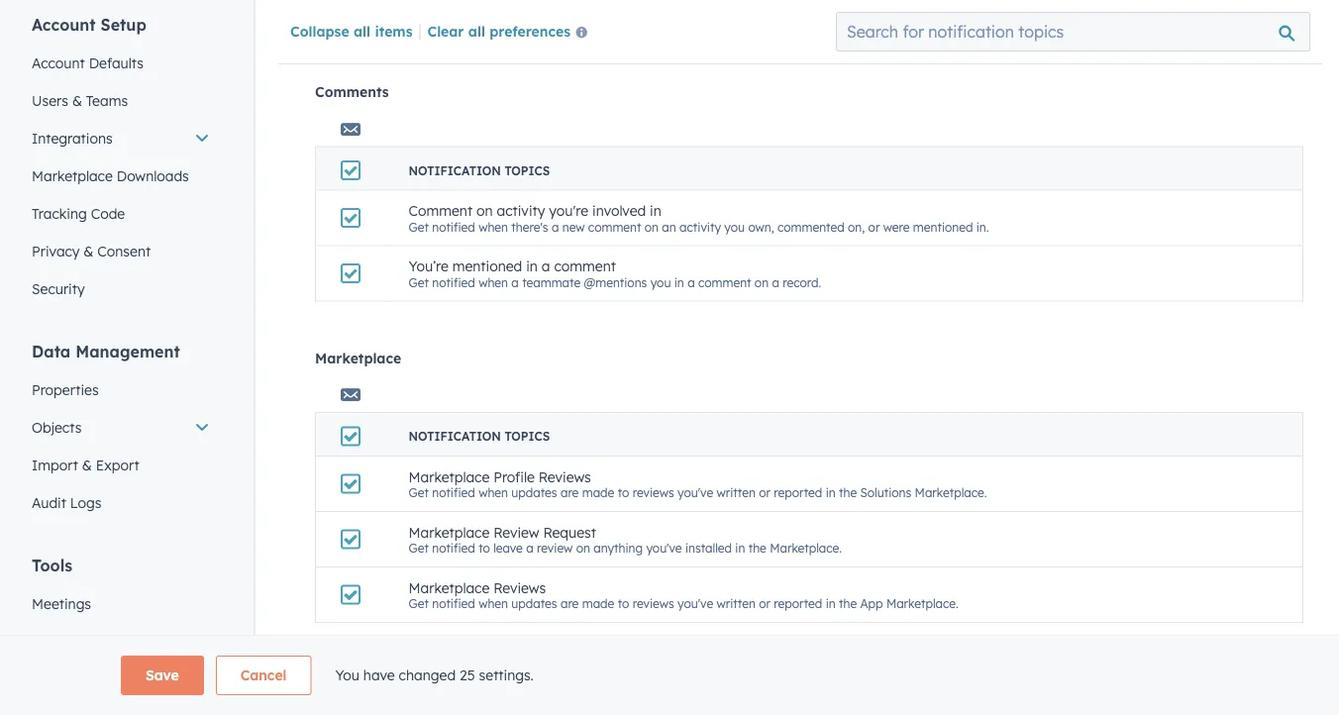 Task type: describe. For each thing, give the bounding box(es) containing it.
request,
[[829, 9, 874, 24]]

notified inside marketplace reviews get notified when updates are made to reviews you've written or reported in the app marketplace.
[[432, 596, 476, 611]]

1 teammate from the top
[[522, 9, 581, 24]]

in right @mentions
[[675, 275, 685, 290]]

account setup element
[[20, 14, 222, 308]]

objects
[[32, 419, 82, 437]]

Search for notification topics search field
[[836, 12, 1311, 52]]

there's
[[512, 219, 549, 234]]

on inside the "you're mentioned in a comment get notified when a teammate @mentions you in a comment on a record."
[[755, 275, 769, 290]]

users
[[32, 92, 68, 110]]

clear all preferences button
[[428, 21, 596, 44]]

anything
[[594, 541, 643, 556]]

topics for activity
[[505, 163, 550, 178]]

collapse all items button
[[290, 22, 413, 39]]

in inside "marketplace review request get notified to leave a review on anything you've installed in the marketplace."
[[736, 541, 746, 556]]

tools
[[32, 556, 73, 576]]

comment inside comment on activity you're involved in get notified when there's a new comment on an activity you own, commented on, or were mentioned in.
[[589, 219, 642, 234]]

notification for comment
[[409, 163, 501, 178]]

users & teams link
[[20, 82, 222, 120]]

on,
[[848, 219, 865, 234]]

leave
[[494, 541, 523, 556]]

you've for marketplace profile reviews
[[678, 485, 714, 500]]

& for teams
[[72, 92, 82, 110]]

collapse
[[290, 22, 350, 39]]

marketplace downloads link
[[20, 158, 222, 195]]

installed
[[686, 541, 732, 556]]

import & export link
[[20, 447, 222, 485]]

comments
[[315, 83, 389, 101]]

approval,
[[664, 9, 716, 24]]

review
[[494, 523, 540, 541]]

privacy & consent link
[[20, 233, 222, 271]]

changed
[[399, 667, 456, 684]]

you inside comment on activity you're involved in get notified when there's a new comment on an activity you own, commented on, or were mentioned in.
[[725, 219, 745, 234]]

an inside comment on activity you're involved in get notified when there's a new comment on an activity you own, commented on, or were mentioned in.
[[662, 219, 677, 234]]

notification for marketplace
[[409, 429, 501, 444]]

account defaults link
[[20, 45, 222, 82]]

marketplace reviews get notified when updates are made to reviews you've written or reported in the app marketplace.
[[409, 579, 959, 611]]

notification topics for marketplace
[[409, 429, 550, 444]]

updates inside marketplace profile reviews get notified when updates are made to reviews you've written or reported in the solutions marketplace.
[[512, 485, 558, 500]]

comment on activity you're involved in get notified when there's a new comment on an activity you own, commented on, or were mentioned in.
[[409, 202, 990, 234]]

review
[[537, 541, 573, 556]]

marketplace for marketplace reviews get notified when updates are made to reviews you've written or reported in the app marketplace.
[[409, 579, 490, 596]]

teammate inside the "you're mentioned in a comment get notified when a teammate @mentions you in a comment on a record."
[[522, 275, 581, 290]]

comment down own,
[[699, 275, 752, 290]]

marketplace for marketplace
[[315, 349, 402, 367]]

when inside marketplace reviews get notified when updates are made to reviews you've written or reported in the app marketplace.
[[479, 596, 508, 611]]

you've inside marketplace reviews get notified when updates are made to reviews you've written or reported in the app marketplace.
[[678, 596, 714, 611]]

audit logs link
[[20, 485, 222, 522]]

code
[[91, 205, 125, 222]]

marketplace profile reviews get notified when updates are made to reviews you've written or reported in the solutions marketplace.
[[409, 468, 988, 500]]

get inside "marketplace review request get notified to leave a review on anything you've installed in the marketplace."
[[409, 541, 429, 556]]

account for account setup
[[32, 15, 96, 35]]

marketplace. inside "marketplace review request get notified to leave a review on anything you've installed in the marketplace."
[[770, 541, 842, 556]]

preferences
[[490, 22, 571, 39]]

marketplace for marketplace downloads
[[32, 167, 113, 185]]

topics for reviews
[[505, 429, 550, 444]]

& for export
[[82, 457, 92, 474]]

export
[[96, 457, 139, 474]]

when inside comment on activity you're involved in get notified when there's a new comment on an activity you own, commented on, or were mentioned in.
[[479, 219, 508, 234]]

get inside marketplace reviews get notified when updates are made to reviews you've written or reported in the app marketplace.
[[409, 596, 429, 611]]

made inside marketplace reviews get notified when updates are made to reviews you've written or reported in the app marketplace.
[[582, 596, 615, 611]]

to inside marketplace reviews get notified when updates are made to reviews you've written or reported in the app marketplace.
[[618, 596, 630, 611]]

clear
[[428, 22, 464, 39]]

all for clear
[[469, 22, 486, 39]]

cancel
[[241, 667, 287, 684]]

integrations
[[32, 130, 113, 147]]

collapse all items
[[290, 22, 413, 39]]

requests
[[584, 9, 632, 24]]

or inside marketplace reviews get notified when updates are made to reviews you've written or reported in the app marketplace.
[[759, 596, 771, 611]]

1 horizontal spatial activity
[[680, 219, 721, 234]]

are inside marketplace profile reviews get notified when updates are made to reviews you've written or reported in the solutions marketplace.
[[561, 485, 579, 500]]

in inside marketplace reviews get notified when updates are made to reviews you've written or reported in the app marketplace.
[[826, 596, 836, 611]]

you're mentioned in a comment get notified when a teammate @mentions you in a comment on a record.
[[409, 257, 822, 290]]

users & teams
[[32, 92, 128, 110]]

to inside "marketplace review request get notified to leave a review on anything you've installed in the marketplace."
[[479, 541, 490, 556]]

1 horizontal spatial an
[[759, 9, 773, 24]]

1 get from the top
[[409, 9, 429, 24]]

properties link
[[20, 372, 222, 409]]

in down there's
[[526, 257, 538, 275]]

marketplace for marketplace profile reviews get notified when updates are made to reviews you've written or reported in the solutions marketplace.
[[409, 468, 490, 485]]

notification topics for comment
[[409, 163, 550, 178]]

notified inside comment on activity you're involved in get notified when there's a new comment on an activity you own, commented on, or were mentioned in.
[[432, 219, 476, 234]]

reviews inside marketplace reviews get notified when updates are made to reviews you've written or reported in the app marketplace.
[[494, 579, 546, 596]]

marketplace downloads
[[32, 167, 189, 185]]

data
[[32, 342, 71, 362]]

commented
[[778, 219, 845, 234]]

record updates
[[315, 671, 424, 688]]

tracking
[[32, 205, 87, 222]]

1 when from the top
[[479, 9, 508, 24]]

privacy & consent
[[32, 243, 151, 260]]

marketplace review request get notified to leave a review on anything you've installed in the marketplace.
[[409, 523, 842, 556]]

a inside comment on activity you're involved in get notified when there's a new comment on an activity you own, commented on, or were mentioned in.
[[552, 219, 559, 234]]

get notified when a teammate requests your approval, recalls an approval request, or approves your request.
[[409, 9, 1020, 24]]

setup
[[101, 15, 146, 35]]

marketplace. inside marketplace profile reviews get notified when updates are made to reviews you've written or reported in the solutions marketplace.
[[915, 485, 988, 500]]

written inside marketplace reviews get notified when updates are made to reviews you've written or reported in the app marketplace.
[[717, 596, 756, 611]]

request.
[[976, 9, 1020, 24]]

written inside marketplace profile reviews get notified when updates are made to reviews you've written or reported in the solutions marketplace.
[[717, 485, 756, 500]]

record
[[315, 671, 364, 688]]

1 your from the left
[[635, 9, 660, 24]]

audit logs
[[32, 495, 101, 512]]

integrations button
[[20, 120, 222, 158]]

notified inside the "you're mentioned in a comment get notified when a teammate @mentions you in a comment on a record."
[[432, 275, 476, 290]]

you have changed 25 settings.
[[335, 667, 534, 684]]

tracking code
[[32, 205, 125, 222]]

request
[[544, 523, 597, 541]]

account defaults
[[32, 55, 144, 72]]

data management
[[32, 342, 180, 362]]

objects button
[[20, 409, 222, 447]]

profile
[[494, 468, 535, 485]]

mentioned inside comment on activity you're involved in get notified when there's a new comment on an activity you own, commented on, or were mentioned in.
[[914, 219, 974, 234]]

the inside marketplace reviews get notified when updates are made to reviews you've written or reported in the app marketplace.
[[839, 596, 857, 611]]

1 notified from the top
[[432, 9, 476, 24]]

record.
[[783, 275, 822, 290]]

you
[[335, 667, 360, 684]]



Task type: locate. For each thing, give the bounding box(es) containing it.
updates inside marketplace reviews get notified when updates are made to reviews you've written or reported in the app marketplace.
[[512, 596, 558, 611]]

marketplace
[[32, 167, 113, 185], [315, 349, 402, 367], [409, 468, 490, 485], [409, 523, 490, 541], [409, 579, 490, 596]]

reviews up "marketplace review request get notified to leave a review on anything you've installed in the marketplace."
[[633, 485, 675, 500]]

1 notification topics from the top
[[409, 163, 550, 178]]

1 horizontal spatial all
[[469, 22, 486, 39]]

get
[[409, 9, 429, 24], [409, 219, 429, 234], [409, 275, 429, 290], [409, 485, 429, 500], [409, 541, 429, 556], [409, 596, 429, 611]]

1 vertical spatial marketplace.
[[770, 541, 842, 556]]

& right users
[[72, 92, 82, 110]]

to up "marketplace review request get notified to leave a review on anything you've installed in the marketplace."
[[618, 485, 630, 500]]

an
[[759, 9, 773, 24], [662, 219, 677, 234]]

0 vertical spatial marketplace.
[[915, 485, 988, 500]]

3 get from the top
[[409, 275, 429, 290]]

0 horizontal spatial an
[[662, 219, 677, 234]]

cancel button
[[216, 656, 312, 696]]

updates
[[512, 485, 558, 500], [512, 596, 558, 611], [368, 671, 424, 688]]

0 horizontal spatial your
[[635, 9, 660, 24]]

or inside marketplace profile reviews get notified when updates are made to reviews you've written or reported in the solutions marketplace.
[[759, 485, 771, 500]]

1 vertical spatial you
[[651, 275, 671, 290]]

notified up you're
[[432, 219, 476, 234]]

reported left "app"
[[774, 596, 823, 611]]

0 vertical spatial teammate
[[522, 9, 581, 24]]

2 reviews from the top
[[633, 596, 675, 611]]

or inside comment on activity you're involved in get notified when there's a new comment on an activity you own, commented on, or were mentioned in.
[[869, 219, 880, 234]]

approval
[[776, 9, 826, 24]]

1 vertical spatial are
[[561, 596, 579, 611]]

notified inside marketplace profile reviews get notified when updates are made to reviews you've written or reported in the solutions marketplace.
[[432, 485, 476, 500]]

an right recalls
[[759, 9, 773, 24]]

you've down installed
[[678, 596, 714, 611]]

0 vertical spatial reviews
[[539, 468, 591, 485]]

1 vertical spatial written
[[717, 596, 756, 611]]

& inside data management element
[[82, 457, 92, 474]]

mentioned left in.
[[914, 219, 974, 234]]

audit
[[32, 495, 66, 512]]

a
[[512, 9, 519, 24], [552, 219, 559, 234], [542, 257, 551, 275], [512, 275, 519, 290], [688, 275, 695, 290], [772, 275, 780, 290], [526, 541, 534, 556]]

2 reported from the top
[[774, 596, 823, 611]]

account
[[32, 15, 96, 35], [32, 55, 85, 72]]

1 are from the top
[[561, 485, 579, 500]]

when inside the "you're mentioned in a comment get notified when a teammate @mentions you in a comment on a record."
[[479, 275, 508, 290]]

an right the involved
[[662, 219, 677, 234]]

recalls
[[720, 9, 755, 24]]

0 vertical spatial you
[[725, 219, 745, 234]]

in right the involved
[[650, 202, 662, 219]]

1 vertical spatial topics
[[505, 429, 550, 444]]

when up review
[[479, 485, 508, 500]]

settings.
[[479, 667, 534, 684]]

reviews down leave
[[494, 579, 546, 596]]

1 vertical spatial &
[[84, 243, 94, 260]]

reviews inside marketplace profile reviews get notified when updates are made to reviews you've written or reported in the solutions marketplace.
[[539, 468, 591, 485]]

you've for marketplace review request
[[647, 541, 682, 556]]

6 notified from the top
[[432, 596, 476, 611]]

2 are from the top
[[561, 596, 579, 611]]

notification topics up "comment"
[[409, 163, 550, 178]]

1 vertical spatial to
[[479, 541, 490, 556]]

0 vertical spatial to
[[618, 485, 630, 500]]

downloads
[[117, 167, 189, 185]]

marketplace. right installed
[[770, 541, 842, 556]]

items
[[375, 22, 413, 39]]

2 vertical spatial you've
[[678, 596, 714, 611]]

notified left profile
[[432, 485, 476, 500]]

security
[[32, 280, 85, 298]]

meetings link
[[20, 586, 222, 623]]

reported left 'solutions' at the bottom of the page
[[774, 485, 823, 500]]

reported
[[774, 485, 823, 500], [774, 596, 823, 611]]

on right "comment"
[[477, 202, 493, 219]]

5 get from the top
[[409, 541, 429, 556]]

when left there's
[[479, 219, 508, 234]]

comment
[[409, 202, 473, 219]]

&
[[72, 92, 82, 110], [84, 243, 94, 260], [82, 457, 92, 474]]

1 vertical spatial mentioned
[[453, 257, 523, 275]]

0 horizontal spatial all
[[354, 22, 371, 39]]

the left "app"
[[839, 596, 857, 611]]

4 get from the top
[[409, 485, 429, 500]]

0 vertical spatial &
[[72, 92, 82, 110]]

2 your from the left
[[947, 9, 972, 24]]

2 vertical spatial the
[[839, 596, 857, 611]]

2 vertical spatial marketplace.
[[887, 596, 959, 611]]

marketplace inside marketplace reviews get notified when updates are made to reviews you've written or reported in the app marketplace.
[[409, 579, 490, 596]]

save button
[[121, 656, 204, 696]]

1 written from the top
[[717, 485, 756, 500]]

marketplace.
[[915, 485, 988, 500], [770, 541, 842, 556], [887, 596, 959, 611]]

made down anything
[[582, 596, 615, 611]]

1 all from the left
[[354, 22, 371, 39]]

marketplace inside account setup element
[[32, 167, 113, 185]]

are up request on the bottom left
[[561, 485, 579, 500]]

1 vertical spatial notification topics
[[409, 429, 550, 444]]

your right requests
[[635, 9, 660, 24]]

when down leave
[[479, 596, 508, 611]]

2 get from the top
[[409, 219, 429, 234]]

comment down new
[[554, 257, 616, 275]]

marketplace. right "app"
[[887, 596, 959, 611]]

tools element
[[20, 555, 222, 716]]

you've up installed
[[678, 485, 714, 500]]

2 notification topics from the top
[[409, 429, 550, 444]]

0 vertical spatial an
[[759, 9, 773, 24]]

tracking code link
[[20, 195, 222, 233]]

1 vertical spatial reported
[[774, 596, 823, 611]]

or
[[877, 9, 889, 24], [869, 219, 880, 234], [759, 485, 771, 500], [759, 596, 771, 611]]

import & export
[[32, 457, 139, 474]]

1 reported from the top
[[774, 485, 823, 500]]

get inside the "you're mentioned in a comment get notified when a teammate @mentions you in a comment on a record."
[[409, 275, 429, 290]]

2 teammate from the top
[[522, 275, 581, 290]]

you left own,
[[725, 219, 745, 234]]

1 notification from the top
[[409, 163, 501, 178]]

1 vertical spatial updates
[[512, 596, 558, 611]]

made up request on the bottom left
[[582, 485, 615, 500]]

& left the export
[[82, 457, 92, 474]]

0 vertical spatial written
[[717, 485, 756, 500]]

2 made from the top
[[582, 596, 615, 611]]

notified down "comment"
[[432, 275, 476, 290]]

6 get from the top
[[409, 596, 429, 611]]

1 vertical spatial you've
[[647, 541, 682, 556]]

written
[[717, 485, 756, 500], [717, 596, 756, 611]]

1 horizontal spatial mentioned
[[914, 219, 974, 234]]

in left "app"
[[826, 596, 836, 611]]

account up account defaults
[[32, 15, 96, 35]]

comment right new
[[589, 219, 642, 234]]

consent
[[97, 243, 151, 260]]

reviews right profile
[[539, 468, 591, 485]]

1 vertical spatial made
[[582, 596, 615, 611]]

reported inside marketplace reviews get notified when updates are made to reviews you've written or reported in the app marketplace.
[[774, 596, 823, 611]]

4 when from the top
[[479, 485, 508, 500]]

get inside marketplace profile reviews get notified when updates are made to reviews you've written or reported in the solutions marketplace.
[[409, 485, 429, 500]]

4 notified from the top
[[432, 485, 476, 500]]

the inside "marketplace review request get notified to leave a review on anything you've installed in the marketplace."
[[749, 541, 767, 556]]

account up users
[[32, 55, 85, 72]]

25
[[460, 667, 475, 684]]

are
[[561, 485, 579, 500], [561, 596, 579, 611]]

@mentions
[[584, 275, 647, 290]]

activity left you're
[[497, 202, 545, 219]]

own,
[[749, 219, 775, 234]]

reviews inside marketplace reviews get notified when updates are made to reviews you've written or reported in the app marketplace.
[[633, 596, 675, 611]]

notification up profile
[[409, 429, 501, 444]]

updates up review
[[512, 485, 558, 500]]

all right clear
[[469, 22, 486, 39]]

0 vertical spatial reviews
[[633, 485, 675, 500]]

to down anything
[[618, 596, 630, 611]]

defaults
[[89, 55, 144, 72]]

when right you're
[[479, 275, 508, 290]]

save
[[146, 667, 179, 684]]

5 notified from the top
[[432, 541, 476, 556]]

0 vertical spatial topics
[[505, 163, 550, 178]]

0 horizontal spatial mentioned
[[453, 257, 523, 275]]

3 notified from the top
[[432, 275, 476, 290]]

on up the "you're mentioned in a comment get notified when a teammate @mentions you in a comment on a record."
[[645, 219, 659, 234]]

0 vertical spatial you've
[[678, 485, 714, 500]]

mentioned down there's
[[453, 257, 523, 275]]

2 vertical spatial &
[[82, 457, 92, 474]]

5 when from the top
[[479, 596, 508, 611]]

all left items
[[354, 22, 371, 39]]

the inside marketplace profile reviews get notified when updates are made to reviews you've written or reported in the solutions marketplace.
[[839, 485, 857, 500]]

clear all preferences
[[428, 22, 571, 39]]

all for collapse
[[354, 22, 371, 39]]

0 vertical spatial the
[[839, 485, 857, 500]]

1 made from the top
[[582, 485, 615, 500]]

account for account defaults
[[32, 55, 85, 72]]

notified right items
[[432, 9, 476, 24]]

0 vertical spatial are
[[561, 485, 579, 500]]

you've inside "marketplace review request get notified to leave a review on anything you've installed in the marketplace."
[[647, 541, 682, 556]]

notification topics up profile
[[409, 429, 550, 444]]

get inside comment on activity you're involved in get notified when there's a new comment on an activity you own, commented on, or were mentioned in.
[[409, 219, 429, 234]]

you've left installed
[[647, 541, 682, 556]]

1 horizontal spatial your
[[947, 9, 972, 24]]

marketplace inside marketplace profile reviews get notified when updates are made to reviews you've written or reported in the solutions marketplace.
[[409, 468, 490, 485]]

your left request.
[[947, 9, 972, 24]]

in inside marketplace profile reviews get notified when updates are made to reviews you've written or reported in the solutions marketplace.
[[826, 485, 836, 500]]

marketplace inside "marketplace review request get notified to leave a review on anything you've installed in the marketplace."
[[409, 523, 490, 541]]

3 when from the top
[[479, 275, 508, 290]]

account inside account defaults link
[[32, 55, 85, 72]]

teams
[[86, 92, 128, 110]]

notified
[[432, 9, 476, 24], [432, 219, 476, 234], [432, 275, 476, 290], [432, 485, 476, 500], [432, 541, 476, 556], [432, 596, 476, 611]]

on left record.
[[755, 275, 769, 290]]

when inside marketplace profile reviews get notified when updates are made to reviews you've written or reported in the solutions marketplace.
[[479, 485, 508, 500]]

are inside marketplace reviews get notified when updates are made to reviews you've written or reported in the app marketplace.
[[561, 596, 579, 611]]

reviews
[[539, 468, 591, 485], [494, 579, 546, 596]]

marketplace for marketplace review request get notified to leave a review on anything you've installed in the marketplace.
[[409, 523, 490, 541]]

notified left leave
[[432, 541, 476, 556]]

2 all from the left
[[469, 22, 486, 39]]

updates down the review
[[512, 596, 558, 611]]

0 horizontal spatial activity
[[497, 202, 545, 219]]

you
[[725, 219, 745, 234], [651, 275, 671, 290]]

0 vertical spatial notification topics
[[409, 163, 550, 178]]

import
[[32, 457, 78, 474]]

app
[[861, 596, 884, 611]]

approves
[[892, 9, 944, 24]]

when right clear
[[479, 9, 508, 24]]

logs
[[70, 495, 101, 512]]

in.
[[977, 219, 990, 234]]

1 topics from the top
[[505, 163, 550, 178]]

& for consent
[[84, 243, 94, 260]]

the right installed
[[749, 541, 767, 556]]

2 vertical spatial to
[[618, 596, 630, 611]]

0 vertical spatial updates
[[512, 485, 558, 500]]

& right privacy
[[84, 243, 94, 260]]

notification
[[409, 163, 501, 178], [409, 429, 501, 444]]

1 vertical spatial the
[[749, 541, 767, 556]]

2 notified from the top
[[432, 219, 476, 234]]

2 written from the top
[[717, 596, 756, 611]]

notified up 25
[[432, 596, 476, 611]]

reviews down anything
[[633, 596, 675, 611]]

2 when from the top
[[479, 219, 508, 234]]

involved
[[593, 202, 646, 219]]

notification up "comment"
[[409, 163, 501, 178]]

you're
[[409, 257, 449, 275]]

in left 'solutions' at the bottom of the page
[[826, 485, 836, 500]]

new
[[563, 219, 585, 234]]

all
[[354, 22, 371, 39], [469, 22, 486, 39]]

0 vertical spatial reported
[[774, 485, 823, 500]]

reviews inside marketplace profile reviews get notified when updates are made to reviews you've written or reported in the solutions marketplace.
[[633, 485, 675, 500]]

made
[[582, 485, 615, 500], [582, 596, 615, 611]]

0 vertical spatial account
[[32, 15, 96, 35]]

written down installed
[[717, 596, 756, 611]]

2 vertical spatial updates
[[368, 671, 424, 688]]

made inside marketplace profile reviews get notified when updates are made to reviews you've written or reported in the solutions marketplace.
[[582, 485, 615, 500]]

reported inside marketplace profile reviews get notified when updates are made to reviews you've written or reported in the solutions marketplace.
[[774, 485, 823, 500]]

written up installed
[[717, 485, 756, 500]]

1 vertical spatial notification
[[409, 429, 501, 444]]

all inside 'clear all preferences' button
[[469, 22, 486, 39]]

you right @mentions
[[651, 275, 671, 290]]

account setup
[[32, 15, 146, 35]]

1 horizontal spatial you
[[725, 219, 745, 234]]

teammate left requests
[[522, 9, 581, 24]]

to left leave
[[479, 541, 490, 556]]

0 vertical spatial mentioned
[[914, 219, 974, 234]]

you're
[[549, 202, 589, 219]]

teammate down there's
[[522, 275, 581, 290]]

you've inside marketplace profile reviews get notified when updates are made to reviews you've written or reported in the solutions marketplace.
[[678, 485, 714, 500]]

solutions
[[861, 485, 912, 500]]

are down the review
[[561, 596, 579, 611]]

in inside comment on activity you're involved in get notified when there's a new comment on an activity you own, commented on, or were mentioned in.
[[650, 202, 662, 219]]

data management element
[[20, 341, 222, 522]]

management
[[76, 342, 180, 362]]

1 vertical spatial account
[[32, 55, 85, 72]]

notified inside "marketplace review request get notified to leave a review on anything you've installed in the marketplace."
[[432, 541, 476, 556]]

the left 'solutions' at the bottom of the page
[[839, 485, 857, 500]]

on
[[477, 202, 493, 219], [645, 219, 659, 234], [755, 275, 769, 290], [576, 541, 590, 556]]

teammate
[[522, 9, 581, 24], [522, 275, 581, 290]]

0 vertical spatial notification
[[409, 163, 501, 178]]

0 vertical spatial made
[[582, 485, 615, 500]]

security link
[[20, 271, 222, 308]]

topics up there's
[[505, 163, 550, 178]]

1 vertical spatial reviews
[[494, 579, 546, 596]]

1 vertical spatial an
[[662, 219, 677, 234]]

1 vertical spatial reviews
[[633, 596, 675, 611]]

marketplace. right 'solutions' at the bottom of the page
[[915, 485, 988, 500]]

topics up profile
[[505, 429, 550, 444]]

in right installed
[[736, 541, 746, 556]]

meetings
[[32, 596, 91, 613]]

1 reviews from the top
[[633, 485, 675, 500]]

2 topics from the top
[[505, 429, 550, 444]]

on inside "marketplace review request get notified to leave a review on anything you've installed in the marketplace."
[[576, 541, 590, 556]]

0 horizontal spatial you
[[651, 275, 671, 290]]

were
[[884, 219, 910, 234]]

to
[[618, 485, 630, 500], [479, 541, 490, 556], [618, 596, 630, 611]]

2 notification from the top
[[409, 429, 501, 444]]

activity
[[497, 202, 545, 219], [680, 219, 721, 234]]

1 account from the top
[[32, 15, 96, 35]]

on right the review
[[576, 541, 590, 556]]

you inside the "you're mentioned in a comment get notified when a teammate @mentions you in a comment on a record."
[[651, 275, 671, 290]]

a inside "marketplace review request get notified to leave a review on anything you've installed in the marketplace."
[[526, 541, 534, 556]]

properties
[[32, 382, 99, 399]]

1 vertical spatial teammate
[[522, 275, 581, 290]]

mentioned inside the "you're mentioned in a comment get notified when a teammate @mentions you in a comment on a record."
[[453, 257, 523, 275]]

to inside marketplace profile reviews get notified when updates are made to reviews you've written or reported in the solutions marketplace.
[[618, 485, 630, 500]]

updates right you
[[368, 671, 424, 688]]

have
[[364, 667, 395, 684]]

marketplace. inside marketplace reviews get notified when updates are made to reviews you've written or reported in the app marketplace.
[[887, 596, 959, 611]]

activity left own,
[[680, 219, 721, 234]]

privacy
[[32, 243, 80, 260]]

2 account from the top
[[32, 55, 85, 72]]



Task type: vqa. For each thing, say whether or not it's contained in the screenshot.
the bottom maria
no



